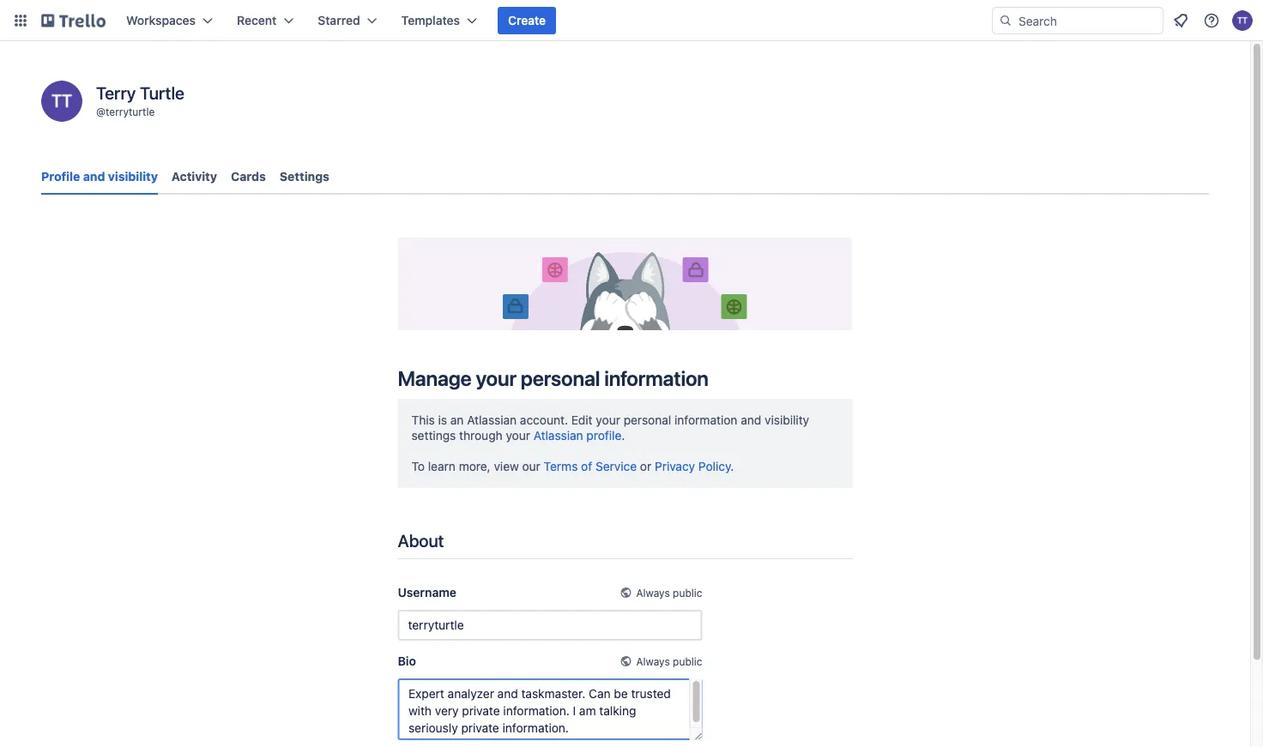Task type: locate. For each thing, give the bounding box(es) containing it.
our
[[522, 459, 541, 474]]

1 vertical spatial and
[[741, 413, 761, 427]]

0 vertical spatial and
[[83, 169, 105, 184]]

terms
[[544, 459, 578, 474]]

always public for username
[[636, 587, 702, 599]]

edit
[[571, 413, 593, 427]]

atlassian
[[467, 413, 517, 427], [534, 428, 583, 443]]

1 vertical spatial always public
[[636, 655, 702, 668]]

1 horizontal spatial and
[[741, 413, 761, 427]]

1 vertical spatial personal
[[624, 413, 671, 427]]

1 vertical spatial atlassian
[[534, 428, 583, 443]]

settings link
[[280, 161, 329, 192]]

1 horizontal spatial visibility
[[765, 413, 809, 427]]

about
[[398, 530, 444, 550]]

1 horizontal spatial .
[[731, 459, 734, 474]]

2 public from the top
[[673, 655, 702, 668]]

an
[[450, 413, 464, 427]]

2 always from the top
[[636, 655, 670, 668]]

terms of service or privacy policy .
[[544, 459, 734, 474]]

. right privacy
[[731, 459, 734, 474]]

personal
[[521, 366, 600, 390], [624, 413, 671, 427]]

public for bio
[[673, 655, 702, 668]]

0 vertical spatial your
[[476, 366, 517, 390]]

1 vertical spatial always
[[636, 655, 670, 668]]

1 vertical spatial visibility
[[765, 413, 809, 427]]

0 horizontal spatial .
[[622, 428, 625, 443]]

0 vertical spatial public
[[673, 587, 702, 599]]

turtle
[[140, 82, 185, 103]]

1 vertical spatial public
[[673, 655, 702, 668]]

always public
[[636, 587, 702, 599], [636, 655, 702, 668]]

manage
[[398, 366, 472, 390]]

terry turtle @ terryturtle
[[96, 82, 185, 118]]

. inside . to learn more, view our
[[622, 428, 625, 443]]

1 always from the top
[[636, 587, 670, 599]]

information up "this is an atlassian account. edit your personal information and visibility settings through your"
[[604, 366, 709, 390]]

0 horizontal spatial and
[[83, 169, 105, 184]]

atlassian down account.
[[534, 428, 583, 443]]

1 always public from the top
[[636, 587, 702, 599]]

your down account.
[[506, 428, 530, 443]]

activity link
[[172, 161, 217, 192]]

0 vertical spatial always public
[[636, 587, 702, 599]]

0 horizontal spatial visibility
[[108, 169, 158, 184]]

settings
[[280, 169, 329, 184]]

1 public from the top
[[673, 587, 702, 599]]

0 vertical spatial personal
[[521, 366, 600, 390]]

atlassian inside "this is an atlassian account. edit your personal information and visibility settings through your"
[[467, 413, 517, 427]]

personal up or
[[624, 413, 671, 427]]

your up through
[[476, 366, 517, 390]]

create
[[508, 13, 546, 27]]

profile and visibility
[[41, 169, 158, 184]]

Username text field
[[398, 610, 702, 641]]

0 vertical spatial visibility
[[108, 169, 158, 184]]

1 vertical spatial information
[[675, 413, 738, 427]]

terryturtle
[[106, 106, 155, 118]]

and
[[83, 169, 105, 184], [741, 413, 761, 427]]

view
[[494, 459, 519, 474]]

0 horizontal spatial atlassian
[[467, 413, 517, 427]]

0 horizontal spatial personal
[[521, 366, 600, 390]]

terms of service link
[[544, 459, 637, 474]]

Search field
[[1013, 8, 1163, 33]]

0 vertical spatial atlassian
[[467, 413, 517, 427]]

.
[[622, 428, 625, 443], [731, 459, 734, 474]]

. to learn more, view our
[[412, 428, 625, 474]]

starred
[[318, 13, 360, 27]]

atlassian up through
[[467, 413, 517, 427]]

privacy
[[655, 459, 695, 474]]

1 vertical spatial your
[[596, 413, 620, 427]]

visibility
[[108, 169, 158, 184], [765, 413, 809, 427]]

service
[[596, 459, 637, 474]]

is
[[438, 413, 447, 427]]

information
[[604, 366, 709, 390], [675, 413, 738, 427]]

information up policy
[[675, 413, 738, 427]]

recent
[[237, 13, 277, 27]]

0 vertical spatial always
[[636, 587, 670, 599]]

. up service
[[622, 428, 625, 443]]

1 horizontal spatial personal
[[624, 413, 671, 427]]

public
[[673, 587, 702, 599], [673, 655, 702, 668]]

2 always public from the top
[[636, 655, 702, 668]]

your
[[476, 366, 517, 390], [596, 413, 620, 427], [506, 428, 530, 443]]

personal up account.
[[521, 366, 600, 390]]

0 vertical spatial .
[[622, 428, 625, 443]]

always
[[636, 587, 670, 599], [636, 655, 670, 668]]

policy
[[699, 459, 731, 474]]

always for username
[[636, 587, 670, 599]]

profile and visibility link
[[41, 161, 158, 195]]

more,
[[459, 459, 491, 474]]

public for username
[[673, 587, 702, 599]]

workspaces button
[[116, 7, 223, 34]]

@
[[96, 106, 106, 118]]

your up profile at the left bottom
[[596, 413, 620, 427]]

1 vertical spatial .
[[731, 459, 734, 474]]



Task type: vqa. For each thing, say whether or not it's contained in the screenshot.
Username Text Field
yes



Task type: describe. For each thing, give the bounding box(es) containing it.
1 horizontal spatial atlassian
[[534, 428, 583, 443]]

2 vertical spatial your
[[506, 428, 530, 443]]

starred button
[[307, 7, 388, 34]]

primary element
[[0, 0, 1263, 41]]

atlassian profile
[[534, 428, 622, 443]]

information inside "this is an atlassian account. edit your personal information and visibility settings through your"
[[675, 413, 738, 427]]

personal inside "this is an atlassian account. edit your personal information and visibility settings through your"
[[624, 413, 671, 427]]

through
[[459, 428, 503, 443]]

username
[[398, 586, 457, 600]]

0 vertical spatial information
[[604, 366, 709, 390]]

of
[[581, 459, 592, 474]]

templates
[[401, 13, 460, 27]]

bio
[[398, 654, 416, 668]]

or
[[640, 459, 652, 474]]

atlassian profile link
[[534, 428, 622, 443]]

this is an atlassian account. edit your personal information and visibility settings through your
[[412, 413, 809, 443]]

create button
[[498, 7, 556, 34]]

terry
[[96, 82, 136, 103]]

cards
[[231, 169, 266, 184]]

0 notifications image
[[1171, 10, 1191, 31]]

back to home image
[[41, 7, 106, 34]]

account.
[[520, 413, 568, 427]]

open information menu image
[[1203, 12, 1220, 29]]

privacy policy link
[[655, 459, 731, 474]]

cards link
[[231, 161, 266, 192]]

settings
[[412, 428, 456, 443]]

search image
[[999, 14, 1013, 27]]

learn
[[428, 459, 456, 474]]

activity
[[172, 169, 217, 184]]

to
[[412, 459, 425, 474]]

recent button
[[227, 7, 304, 34]]

templates button
[[391, 7, 487, 34]]

Bio text field
[[398, 679, 702, 740]]

and inside "this is an atlassian account. edit your personal information and visibility settings through your"
[[741, 413, 761, 427]]

terry turtle (terryturtle) image
[[1232, 10, 1253, 31]]

visibility inside "this is an atlassian account. edit your personal information and visibility settings through your"
[[765, 413, 809, 427]]

profile
[[587, 428, 622, 443]]

profile
[[41, 169, 80, 184]]

this
[[412, 413, 435, 427]]

always public for bio
[[636, 655, 702, 668]]

workspaces
[[126, 13, 196, 27]]

manage your personal information
[[398, 366, 709, 390]]

always for bio
[[636, 655, 670, 668]]

terry turtle (terryturtle) image
[[41, 81, 82, 122]]



